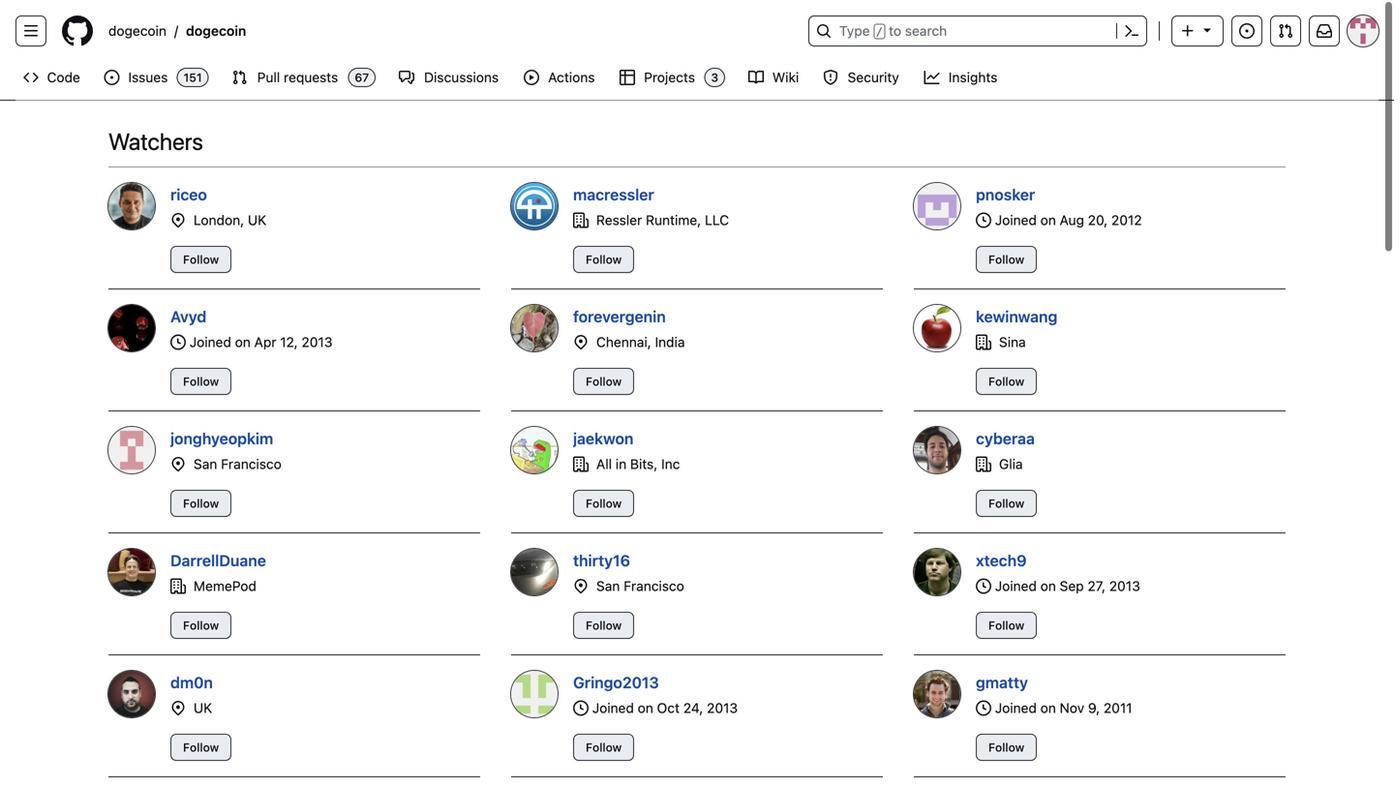 Task type: vqa. For each thing, say whether or not it's contained in the screenshot.
1st Run duration image
no



Task type: describe. For each thing, give the bounding box(es) containing it.
gmatty link
[[976, 673, 1028, 692]]

thirty16 link
[[573, 551, 630, 570]]

security
[[848, 69, 899, 85]]

@gmatty image
[[914, 671, 961, 717]]

san francisco for jonghyeopkim
[[194, 456, 282, 472]]

jonghyeopkim
[[170, 429, 273, 448]]

thirty16
[[573, 551, 630, 570]]

discussions link
[[391, 63, 508, 92]]

joined on nov 9, 2011
[[992, 700, 1132, 716]]

homepage image
[[62, 15, 93, 46]]

gringo2013 link
[[573, 673, 659, 692]]

francisco for thirty16
[[624, 578, 684, 594]]

play image
[[524, 70, 539, 85]]

darrellduane
[[170, 551, 266, 570]]

Follow thirty16 submit
[[573, 612, 634, 639]]

ressler runtime, llc
[[596, 212, 729, 228]]

insights link
[[916, 63, 1007, 92]]

2013 for gringo2013
[[707, 700, 738, 716]]

chennai, india
[[596, 334, 685, 350]]

wiki
[[773, 69, 799, 85]]

comment discussion image
[[399, 70, 415, 85]]

llc
[[705, 212, 729, 228]]

@dm0n image
[[108, 671, 155, 717]]

151
[[183, 71, 202, 84]]

2013 for xtech9
[[1109, 578, 1140, 594]]

1 dogecoin link from the left
[[101, 15, 174, 46]]

macressler
[[573, 185, 654, 204]]

on for gmatty
[[1041, 700, 1056, 716]]

Follow kewinwang submit
[[976, 368, 1037, 395]]

san francisco for thirty16
[[596, 578, 684, 594]]

xtech9 link
[[976, 551, 1027, 570]]

Follow gmatty submit
[[976, 734, 1037, 761]]

0 horizontal spatial uk
[[194, 700, 212, 716]]

search
[[905, 23, 947, 39]]

joined on aug 20, 2012
[[992, 212, 1142, 228]]

dogecoin / dogecoin
[[108, 23, 246, 39]]

gmatty
[[976, 673, 1028, 692]]

jaekwon link
[[573, 429, 634, 448]]

table image
[[619, 70, 635, 85]]

sina
[[999, 334, 1026, 350]]

@xtech9 image
[[914, 549, 961, 595]]

sep
[[1060, 578, 1084, 594]]

pull requests
[[257, 69, 338, 85]]

9,
[[1088, 700, 1100, 716]]

@avyd image
[[108, 305, 155, 351]]

riceo
[[170, 185, 207, 204]]

gringo2013
[[573, 673, 659, 692]]

apr
[[254, 334, 276, 350]]

joined for gringo2013
[[592, 700, 634, 716]]

Follow macressler submit
[[573, 246, 634, 273]]

on for gringo2013
[[638, 700, 653, 716]]

location image for dm0n
[[170, 701, 186, 716]]

/ for dogecoin
[[174, 23, 178, 39]]

@thirty16 image
[[511, 549, 558, 595]]

kewinwang
[[976, 307, 1058, 326]]

xtech9
[[976, 551, 1027, 570]]

riceo link
[[170, 185, 207, 204]]

darrellduane link
[[170, 551, 266, 570]]

issues
[[128, 69, 168, 85]]

on for xtech9
[[1041, 578, 1056, 594]]

@gringo2013 image
[[511, 671, 558, 717]]

@macressler image
[[511, 183, 558, 229]]

kewinwang link
[[976, 307, 1058, 326]]

book image
[[749, 70, 764, 85]]

wiki link
[[741, 63, 808, 92]]

india
[[655, 334, 685, 350]]

shield image
[[823, 70, 839, 85]]

type / to search
[[839, 23, 947, 39]]

actions
[[548, 69, 595, 85]]

organization image for jaekwon
[[573, 457, 589, 472]]

san for thirty16
[[596, 578, 620, 594]]

discussions
[[424, 69, 499, 85]]

location image for thirty16
[[573, 579, 589, 594]]

clock image for avyd
[[170, 335, 186, 350]]

code
[[47, 69, 80, 85]]

in
[[616, 456, 627, 472]]

projects
[[644, 69, 695, 85]]

requests
[[284, 69, 338, 85]]

avyd
[[170, 307, 207, 326]]

joined on sep 27, 2013
[[992, 578, 1140, 594]]

clock image
[[976, 579, 992, 594]]

location image for riceo
[[170, 213, 186, 228]]

watchers
[[108, 128, 203, 155]]

notifications image
[[1317, 23, 1332, 39]]

london,
[[194, 212, 244, 228]]

3
[[711, 71, 718, 84]]

Follow cyberaa submit
[[976, 490, 1037, 517]]

runtime,
[[646, 212, 701, 228]]

joined for gmatty
[[995, 700, 1037, 716]]

security link
[[815, 63, 909, 92]]

2011
[[1104, 700, 1132, 716]]



Task type: locate. For each thing, give the bounding box(es) containing it.
aug
[[1060, 212, 1084, 228]]

organization image for kewinwang
[[976, 335, 992, 350]]

@jaekwon image
[[511, 427, 558, 473]]

forevergenin
[[573, 307, 666, 326]]

0 vertical spatial 2013
[[302, 334, 333, 350]]

0 horizontal spatial issue opened image
[[104, 70, 119, 85]]

organization image for cyberaa
[[976, 457, 992, 472]]

git pull request image left pull
[[232, 70, 247, 85]]

jonghyeopkim link
[[170, 429, 273, 448]]

insights
[[949, 69, 998, 85]]

1 horizontal spatial /
[[876, 25, 883, 39]]

dogecoin up 151
[[186, 23, 246, 39]]

git pull request image left notifications icon
[[1278, 23, 1294, 39]]

avyd link
[[170, 307, 207, 326]]

dm0n link
[[170, 673, 213, 692]]

0 horizontal spatial organization image
[[573, 213, 589, 228]]

issue opened image for leftmost git pull request image
[[104, 70, 119, 85]]

0 vertical spatial location image
[[170, 213, 186, 228]]

code image
[[23, 70, 39, 85]]

2 dogecoin from the left
[[186, 23, 246, 39]]

location image left chennai,
[[573, 335, 589, 350]]

0 vertical spatial location image
[[573, 335, 589, 350]]

issue opened image for the topmost git pull request image
[[1239, 23, 1255, 39]]

clock image down gmatty
[[976, 701, 992, 716]]

dogecoin link
[[101, 15, 174, 46], [178, 15, 254, 46]]

joined
[[995, 212, 1037, 228], [190, 334, 231, 350], [995, 578, 1037, 594], [592, 700, 634, 716], [995, 700, 1037, 716]]

francisco down thirty16
[[624, 578, 684, 594]]

glia
[[999, 456, 1023, 472]]

git pull request image
[[1278, 23, 1294, 39], [232, 70, 247, 85]]

dogecoin
[[108, 23, 166, 39], [186, 23, 246, 39]]

issue opened image
[[1239, 23, 1255, 39], [104, 70, 119, 85]]

pnosker link
[[976, 185, 1035, 204]]

on for pnosker
[[1041, 212, 1056, 228]]

@riceo image
[[108, 183, 155, 229]]

2013 right 27, in the bottom right of the page
[[1109, 578, 1140, 594]]

ressler
[[596, 212, 642, 228]]

1 horizontal spatial uk
[[248, 212, 266, 228]]

27,
[[1088, 578, 1106, 594]]

1 vertical spatial git pull request image
[[232, 70, 247, 85]]

0 horizontal spatial location image
[[170, 213, 186, 228]]

clock image down avyd link
[[170, 335, 186, 350]]

0 horizontal spatial dogecoin
[[108, 23, 166, 39]]

0 vertical spatial organization image
[[573, 213, 589, 228]]

Follow riceo submit
[[170, 246, 232, 273]]

actions link
[[516, 63, 604, 92]]

issue opened image right triangle down 'image'
[[1239, 23, 1255, 39]]

0 vertical spatial issue opened image
[[1239, 23, 1255, 39]]

1 horizontal spatial organization image
[[573, 457, 589, 472]]

on left oct
[[638, 700, 653, 716]]

Follow DarrellDuane submit
[[170, 612, 232, 639]]

0 horizontal spatial francisco
[[221, 456, 282, 472]]

location image
[[170, 213, 186, 228], [573, 579, 589, 594]]

/ for type
[[876, 25, 883, 39]]

london, uk
[[194, 212, 266, 228]]

1 vertical spatial location image
[[170, 457, 186, 472]]

1 vertical spatial san francisco
[[596, 578, 684, 594]]

clock image for gmatty
[[976, 701, 992, 716]]

1 horizontal spatial location image
[[573, 579, 589, 594]]

@forevergenin image
[[511, 305, 558, 351]]

2 horizontal spatial 2013
[[1109, 578, 1140, 594]]

1 horizontal spatial dogecoin link
[[178, 15, 254, 46]]

0 vertical spatial san francisco
[[194, 456, 282, 472]]

san for jonghyeopkim
[[194, 456, 217, 472]]

0 vertical spatial uk
[[248, 212, 266, 228]]

plus image
[[1180, 23, 1196, 39]]

1 vertical spatial issue opened image
[[104, 70, 119, 85]]

2 horizontal spatial organization image
[[976, 457, 992, 472]]

2 dogecoin link from the left
[[178, 15, 254, 46]]

1 horizontal spatial git pull request image
[[1278, 23, 1294, 39]]

francisco
[[221, 456, 282, 472], [624, 578, 684, 594]]

Follow Avyd submit
[[170, 368, 232, 395]]

code link
[[15, 63, 88, 92]]

0 horizontal spatial 2013
[[302, 334, 333, 350]]

1 vertical spatial 2013
[[1109, 578, 1140, 594]]

san down thirty16 link on the bottom
[[596, 578, 620, 594]]

0 horizontal spatial git pull request image
[[232, 70, 247, 85]]

/ inside dogecoin / dogecoin
[[174, 23, 178, 39]]

chennai,
[[596, 334, 651, 350]]

67
[[355, 71, 369, 84]]

inc
[[661, 456, 680, 472]]

12,
[[280, 334, 298, 350]]

organization image
[[573, 213, 589, 228], [976, 335, 992, 350]]

2 vertical spatial 2013
[[707, 700, 738, 716]]

2 vertical spatial location image
[[170, 701, 186, 716]]

Follow pnosker submit
[[976, 246, 1037, 273]]

clock image down pnosker
[[976, 213, 992, 228]]

triangle down image
[[1200, 22, 1215, 37]]

forevergenin link
[[573, 307, 666, 326]]

clock image for pnosker
[[976, 213, 992, 228]]

2013 right 24,
[[707, 700, 738, 716]]

Follow xtech9 submit
[[976, 612, 1037, 639]]

macressler link
[[573, 185, 654, 204]]

organization image left sina
[[976, 335, 992, 350]]

Follow jaekwon submit
[[573, 490, 634, 517]]

on
[[1041, 212, 1056, 228], [235, 334, 251, 350], [1041, 578, 1056, 594], [638, 700, 653, 716], [1041, 700, 1056, 716]]

@darrellduane image
[[108, 549, 155, 595]]

all
[[596, 456, 612, 472]]

joined for pnosker
[[995, 212, 1037, 228]]

@jonghyeopkim image
[[108, 427, 155, 473]]

san francisco down thirty16
[[596, 578, 684, 594]]

0 vertical spatial san
[[194, 456, 217, 472]]

24,
[[683, 700, 703, 716]]

Follow dm0n submit
[[170, 734, 232, 761]]

joined for avyd
[[190, 334, 231, 350]]

1 horizontal spatial san francisco
[[596, 578, 684, 594]]

@kewinwang image
[[914, 305, 961, 351]]

Follow Gringo2013 submit
[[573, 734, 634, 761]]

on left nov
[[1041, 700, 1056, 716]]

2013 for avyd
[[302, 334, 333, 350]]

2013
[[302, 334, 333, 350], [1109, 578, 1140, 594], [707, 700, 738, 716]]

organization image
[[573, 457, 589, 472], [976, 457, 992, 472], [170, 579, 186, 594]]

bits,
[[630, 456, 658, 472]]

1 horizontal spatial francisco
[[624, 578, 684, 594]]

organization image left ressler
[[573, 213, 589, 228]]

0 vertical spatial git pull request image
[[1278, 23, 1294, 39]]

joined down gmatty link
[[995, 700, 1037, 716]]

organization image up follow darrellduane submit
[[170, 579, 186, 594]]

clock image down gringo2013 link at bottom
[[573, 701, 589, 716]]

type
[[839, 23, 870, 39]]

dogecoin up issues
[[108, 23, 166, 39]]

pull
[[257, 69, 280, 85]]

1 vertical spatial francisco
[[624, 578, 684, 594]]

graph image
[[924, 70, 940, 85]]

san francisco down jonghyeopkim
[[194, 456, 282, 472]]

dogecoin link up issues
[[101, 15, 174, 46]]

1 vertical spatial location image
[[573, 579, 589, 594]]

1 horizontal spatial dogecoin
[[186, 23, 246, 39]]

list containing dogecoin / dogecoin
[[101, 15, 797, 46]]

0 horizontal spatial organization image
[[170, 579, 186, 594]]

organization image left all
[[573, 457, 589, 472]]

1 horizontal spatial san
[[596, 578, 620, 594]]

location image down the "dm0n" link
[[170, 701, 186, 716]]

san
[[194, 456, 217, 472], [596, 578, 620, 594]]

joined down gringo2013
[[592, 700, 634, 716]]

Follow jonghyeopkim submit
[[170, 490, 232, 517]]

jaekwon
[[573, 429, 634, 448]]

location image for forevergenin
[[573, 335, 589, 350]]

0 horizontal spatial san
[[194, 456, 217, 472]]

1 vertical spatial uk
[[194, 700, 212, 716]]

san down jonghyeopkim "link"
[[194, 456, 217, 472]]

pnosker
[[976, 185, 1035, 204]]

Follow forevergenin submit
[[573, 368, 634, 395]]

0 vertical spatial francisco
[[221, 456, 282, 472]]

cyberaa link
[[976, 429, 1035, 448]]

@pnosker image
[[914, 183, 961, 229]]

location image up follow jonghyeopkim submit
[[170, 457, 186, 472]]

clock image for gringo2013
[[573, 701, 589, 716]]

organization image for darrellduane
[[170, 579, 186, 594]]

francisco for jonghyeopkim
[[221, 456, 282, 472]]

20,
[[1088, 212, 1108, 228]]

0 horizontal spatial /
[[174, 23, 178, 39]]

0 horizontal spatial san francisco
[[194, 456, 282, 472]]

1 vertical spatial san
[[596, 578, 620, 594]]

francisco down jonghyeopkim
[[221, 456, 282, 472]]

oct
[[657, 700, 680, 716]]

on left apr
[[235, 334, 251, 350]]

on left aug
[[1041, 212, 1056, 228]]

clock image
[[976, 213, 992, 228], [170, 335, 186, 350], [573, 701, 589, 716], [976, 701, 992, 716]]

joined down pnosker
[[995, 212, 1037, 228]]

command palette image
[[1124, 23, 1140, 39]]

dogecoin link up 151
[[178, 15, 254, 46]]

joined on oct 24, 2013
[[589, 700, 738, 716]]

joined on apr 12, 2013
[[186, 334, 333, 350]]

2012
[[1112, 212, 1142, 228]]

@cyberaa image
[[914, 427, 961, 473]]

1 vertical spatial organization image
[[976, 335, 992, 350]]

all in bits, inc
[[596, 456, 680, 472]]

1 horizontal spatial organization image
[[976, 335, 992, 350]]

on left the sep
[[1041, 578, 1056, 594]]

1 horizontal spatial issue opened image
[[1239, 23, 1255, 39]]

/ inside 'type / to search'
[[876, 25, 883, 39]]

organization image left glia
[[976, 457, 992, 472]]

uk down the "dm0n" link
[[194, 700, 212, 716]]

location image down thirty16 link on the bottom
[[573, 579, 589, 594]]

location image down riceo
[[170, 213, 186, 228]]

uk
[[248, 212, 266, 228], [194, 700, 212, 716]]

issue opened image left issues
[[104, 70, 119, 85]]

joined down avyd link
[[190, 334, 231, 350]]

joined for xtech9
[[995, 578, 1037, 594]]

cyberaa
[[976, 429, 1035, 448]]

memepod
[[194, 578, 257, 594]]

joined down xtech9 link
[[995, 578, 1037, 594]]

/
[[174, 23, 178, 39], [876, 25, 883, 39]]

dm0n
[[170, 673, 213, 692]]

list
[[101, 15, 797, 46]]

to
[[889, 23, 902, 39]]

location image for jonghyeopkim
[[170, 457, 186, 472]]

organization image for macressler
[[573, 213, 589, 228]]

2013 right 12,
[[302, 334, 333, 350]]

1 dogecoin from the left
[[108, 23, 166, 39]]

uk right london,
[[248, 212, 266, 228]]

nov
[[1060, 700, 1085, 716]]

san francisco
[[194, 456, 282, 472], [596, 578, 684, 594]]

location image
[[573, 335, 589, 350], [170, 457, 186, 472], [170, 701, 186, 716]]

0 horizontal spatial dogecoin link
[[101, 15, 174, 46]]

1 horizontal spatial 2013
[[707, 700, 738, 716]]

on for avyd
[[235, 334, 251, 350]]



